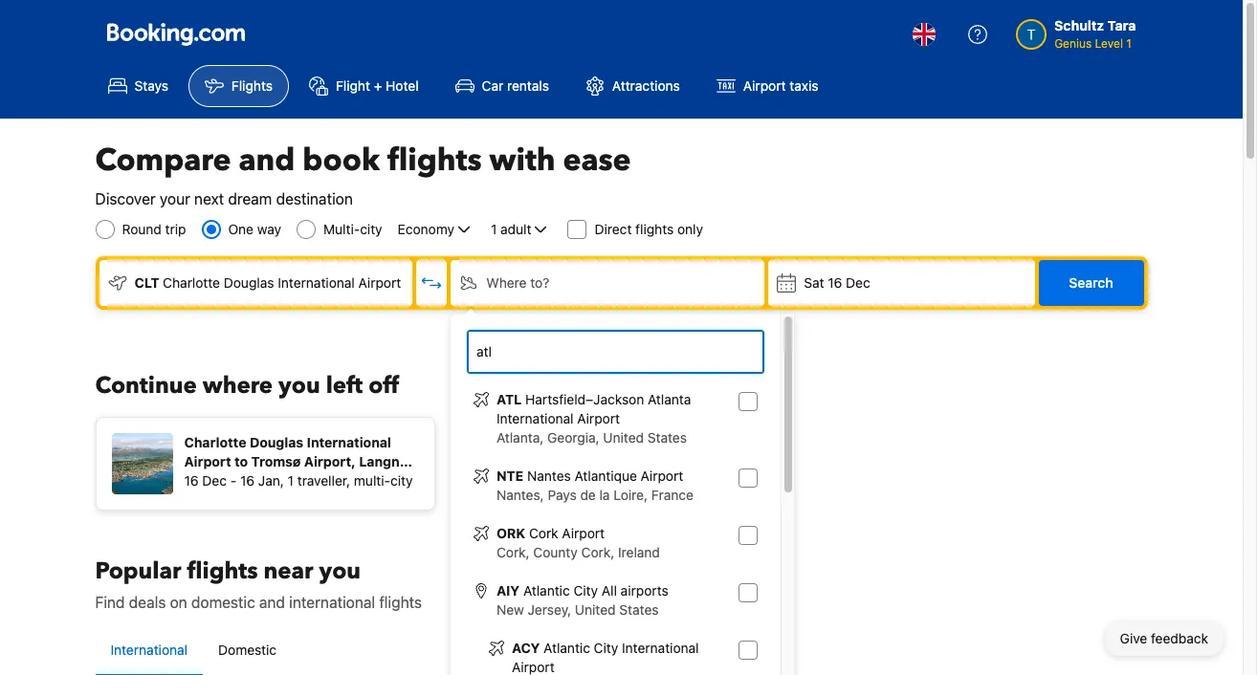 Task type: vqa. For each thing, say whether or not it's contained in the screenshot.
Buffett Free Cancellation Available
no



Task type: describe. For each thing, give the bounding box(es) containing it.
multi-city
[[324, 221, 383, 237]]

nte nantes atlantique airport nantes, pays de la loire, france
[[497, 468, 694, 503]]

flights link
[[189, 65, 289, 107]]

where
[[203, 370, 273, 402]]

international down multi-
[[278, 275, 355, 291]]

charlotte
[[163, 275, 220, 291]]

taxis
[[790, 78, 819, 94]]

dream
[[228, 190, 272, 208]]

ork
[[497, 526, 526, 542]]

tara
[[1108, 17, 1137, 34]]

continue
[[95, 370, 197, 402]]

sat 16 dec button
[[769, 260, 1035, 306]]

atlantic inside aiy atlantic city all airports new jersey, united states
[[524, 583, 570, 599]]

clt charlotte douglas international airport
[[134, 275, 401, 291]]

popular flights near you find deals on domestic and international flights
[[95, 556, 422, 612]]

sat 16 dec
[[804, 275, 871, 291]]

airport taxis
[[744, 78, 819, 94]]

county
[[534, 545, 578, 561]]

la
[[600, 487, 610, 503]]

feedback
[[1152, 631, 1209, 647]]

find
[[95, 594, 125, 612]]

rentals
[[507, 78, 549, 94]]

all
[[602, 583, 617, 599]]

jersey,
[[528, 602, 572, 618]]

next
[[194, 190, 224, 208]]

0 vertical spatial united
[[603, 430, 644, 446]]

use enter to select airport and spacebar to add another one element
[[466, 383, 766, 676]]

stays
[[134, 78, 168, 94]]

direct flights only
[[595, 221, 704, 237]]

stays link
[[91, 65, 185, 107]]

flights right international
[[379, 594, 422, 612]]

flights left only
[[636, 221, 674, 237]]

international
[[289, 594, 375, 612]]

compare
[[95, 140, 231, 182]]

atlantic inside atlantic city international airport
[[544, 640, 591, 657]]

1 adult
[[491, 221, 532, 237]]

0 vertical spatial you
[[279, 370, 320, 402]]

1 horizontal spatial 16
[[240, 473, 255, 489]]

united inside aiy atlantic city all airports new jersey, united states
[[575, 602, 616, 618]]

domestic button
[[203, 626, 292, 676]]

loire,
[[614, 487, 648, 503]]

tab list containing international
[[95, 626, 1148, 676]]

city inside aiy atlantic city all airports new jersey, united states
[[574, 583, 598, 599]]

round
[[122, 221, 162, 237]]

give feedback button
[[1105, 622, 1224, 657]]

attractions
[[613, 78, 680, 94]]

popular
[[95, 556, 181, 588]]

airport inside hartsfield–jackson atlanta international airport
[[578, 411, 620, 427]]

level
[[1096, 36, 1124, 51]]

hartsfield–jackson atlanta international airport
[[497, 392, 691, 427]]

airport inside "ork cork airport cork, county cork, ireland"
[[562, 526, 605, 542]]

schultz tara genius level 1
[[1055, 17, 1137, 51]]

airports
[[621, 583, 669, 599]]

airport down multi-city
[[359, 275, 401, 291]]

compare and book flights with ease discover your next dream destination
[[95, 140, 631, 208]]

1 cork, from the left
[[497, 545, 530, 561]]

multi-
[[324, 221, 360, 237]]

left
[[326, 370, 363, 402]]

you inside popular flights near you find deals on domestic and international flights
[[319, 556, 361, 588]]

1 inside "dropdown button"
[[491, 221, 497, 237]]

on
[[170, 594, 187, 612]]

0 vertical spatial states
[[648, 430, 687, 446]]

where to?
[[487, 275, 550, 291]]

16 dec - 16 jan, 1 traveller, multi-city
[[184, 473, 413, 489]]

car rentals link
[[439, 65, 566, 107]]

destination
[[276, 190, 353, 208]]

new
[[497, 602, 524, 618]]

book
[[303, 140, 380, 182]]

off
[[369, 370, 399, 402]]

atlanta, georgia, united states
[[497, 430, 687, 446]]

0 horizontal spatial 16
[[184, 473, 199, 489]]

hartsfield–jackson
[[526, 392, 644, 408]]

where to? button
[[451, 260, 765, 306]]

flight
[[336, 78, 370, 94]]

search
[[1070, 275, 1114, 291]]

multi-
[[354, 473, 391, 489]]

city inside atlantic city international airport
[[594, 640, 619, 657]]

airport taxis link
[[701, 65, 835, 107]]

one way
[[228, 221, 281, 237]]

jan,
[[258, 473, 284, 489]]



Task type: locate. For each thing, give the bounding box(es) containing it.
airport up county
[[562, 526, 605, 542]]

you up international
[[319, 556, 361, 588]]

1 vertical spatial city
[[391, 473, 413, 489]]

aiy atlantic city all airports new jersey, united states
[[497, 583, 669, 618]]

0 vertical spatial and
[[239, 140, 295, 182]]

economy
[[398, 221, 455, 237]]

international inside button
[[111, 642, 188, 659]]

flights up 'economy'
[[388, 140, 482, 182]]

flights
[[232, 78, 273, 94]]

adult
[[501, 221, 532, 237]]

atlantic right acy
[[544, 640, 591, 657]]

1 vertical spatial states
[[620, 602, 659, 618]]

near
[[264, 556, 314, 588]]

flight + hotel
[[336, 78, 419, 94]]

0 vertical spatial atlantic
[[524, 583, 570, 599]]

city
[[574, 583, 598, 599], [594, 640, 619, 657]]

cork, up all
[[582, 545, 615, 561]]

flights up domestic
[[187, 556, 258, 588]]

and up dream
[[239, 140, 295, 182]]

you left the left
[[279, 370, 320, 402]]

france
[[652, 487, 694, 503]]

discover
[[95, 190, 156, 208]]

1 horizontal spatial cork,
[[582, 545, 615, 561]]

way
[[257, 221, 281, 237]]

atlantic
[[524, 583, 570, 599], [544, 640, 591, 657]]

1 horizontal spatial city
[[391, 473, 413, 489]]

international inside atlantic city international airport
[[622, 640, 699, 657]]

cork,
[[497, 545, 530, 561], [582, 545, 615, 561]]

give feedback
[[1121, 631, 1209, 647]]

city right traveller,
[[391, 473, 413, 489]]

dec inside the 16 dec - 16 jan, 1 traveller, multi-city link
[[202, 473, 227, 489]]

genius
[[1055, 36, 1092, 51]]

1
[[1127, 36, 1132, 51], [491, 221, 497, 237], [288, 473, 294, 489]]

1 adult button
[[489, 218, 553, 241]]

16 right -
[[240, 473, 255, 489]]

states down airports
[[620, 602, 659, 618]]

and inside popular flights near you find deals on domestic and international flights
[[259, 594, 285, 612]]

car rentals
[[482, 78, 549, 94]]

cork, down "ork"
[[497, 545, 530, 561]]

direct
[[595, 221, 632, 237]]

airport
[[744, 78, 786, 94], [359, 275, 401, 291], [578, 411, 620, 427], [641, 468, 684, 484], [562, 526, 605, 542], [512, 660, 555, 676]]

your
[[160, 190, 190, 208]]

dec
[[846, 275, 871, 291], [202, 473, 227, 489]]

flights inside 'compare and book flights with ease discover your next dream destination'
[[388, 140, 482, 182]]

2 cork, from the left
[[582, 545, 615, 561]]

and down near
[[259, 594, 285, 612]]

domestic
[[191, 594, 255, 612]]

atlantic up jersey,
[[524, 583, 570, 599]]

1 vertical spatial 1
[[491, 221, 497, 237]]

states inside aiy atlantic city all airports new jersey, united states
[[620, 602, 659, 618]]

nantes,
[[497, 487, 544, 503]]

1 right 'jan,'
[[288, 473, 294, 489]]

states
[[648, 430, 687, 446], [620, 602, 659, 618]]

city left 'economy'
[[360, 221, 383, 237]]

1 inside schultz tara genius level 1
[[1127, 36, 1132, 51]]

16 dec - 16 jan, 1 traveller, multi-city link
[[112, 422, 431, 495]]

only
[[678, 221, 704, 237]]

search button
[[1039, 260, 1144, 306]]

traveller,
[[297, 473, 350, 489]]

sat
[[804, 275, 825, 291]]

1 left adult
[[491, 221, 497, 237]]

dec left -
[[202, 473, 227, 489]]

atl
[[497, 392, 522, 408]]

international inside hartsfield–jackson atlanta international airport
[[497, 411, 574, 427]]

international up atlanta,
[[497, 411, 574, 427]]

-
[[230, 473, 237, 489]]

dec inside sat 16 dec popup button
[[846, 275, 871, 291]]

booking.com logo image
[[107, 22, 245, 45], [107, 22, 245, 45]]

airport down acy
[[512, 660, 555, 676]]

1 vertical spatial united
[[575, 602, 616, 618]]

1 vertical spatial and
[[259, 594, 285, 612]]

where
[[487, 275, 527, 291]]

attractions link
[[569, 65, 697, 107]]

Airport or city text field
[[475, 342, 757, 363]]

domestic
[[218, 642, 277, 659]]

and
[[239, 140, 295, 182], [259, 594, 285, 612]]

and inside 'compare and book flights with ease discover your next dream destination'
[[239, 140, 295, 182]]

dec right "sat"
[[846, 275, 871, 291]]

douglas
[[224, 275, 274, 291]]

atlanta
[[648, 392, 691, 408]]

united down hartsfield–jackson atlanta international airport on the bottom
[[603, 430, 644, 446]]

16 left -
[[184, 473, 199, 489]]

atlantique
[[575, 468, 637, 484]]

1 vertical spatial atlantic
[[544, 640, 591, 657]]

1 vertical spatial you
[[319, 556, 361, 588]]

pays
[[548, 487, 577, 503]]

international down the deals
[[111, 642, 188, 659]]

1 down tara
[[1127, 36, 1132, 51]]

flights
[[388, 140, 482, 182], [636, 221, 674, 237], [187, 556, 258, 588], [379, 594, 422, 612]]

2 vertical spatial 1
[[288, 473, 294, 489]]

ork cork airport cork, county cork, ireland
[[497, 526, 660, 561]]

1 horizontal spatial dec
[[846, 275, 871, 291]]

you
[[279, 370, 320, 402], [319, 556, 361, 588]]

nte
[[497, 468, 524, 484]]

united down all
[[575, 602, 616, 618]]

0 horizontal spatial 1
[[288, 473, 294, 489]]

2 horizontal spatial 1
[[1127, 36, 1132, 51]]

airport up atlanta, georgia, united states
[[578, 411, 620, 427]]

2 horizontal spatial 16
[[828, 275, 843, 291]]

continue where you left off
[[95, 370, 399, 402]]

international button
[[95, 626, 203, 676]]

round trip
[[122, 221, 186, 237]]

with
[[490, 140, 556, 182]]

16 right "sat"
[[828, 275, 843, 291]]

ease
[[563, 140, 631, 182]]

airport inside nte nantes atlantique airport nantes, pays de la loire, france
[[641, 468, 684, 484]]

0 vertical spatial city
[[360, 221, 383, 237]]

ireland
[[618, 545, 660, 561]]

1 horizontal spatial 1
[[491, 221, 497, 237]]

schultz
[[1055, 17, 1105, 34]]

aiy
[[497, 583, 520, 599]]

car
[[482, 78, 504, 94]]

0 vertical spatial city
[[574, 583, 598, 599]]

city
[[360, 221, 383, 237], [391, 473, 413, 489]]

0 vertical spatial dec
[[846, 275, 871, 291]]

hotel
[[386, 78, 419, 94]]

0 horizontal spatial city
[[360, 221, 383, 237]]

16 inside popup button
[[828, 275, 843, 291]]

city down aiy atlantic city all airports new jersey, united states
[[594, 640, 619, 657]]

united
[[603, 430, 644, 446], [575, 602, 616, 618]]

0 horizontal spatial cork,
[[497, 545, 530, 561]]

cork
[[529, 526, 559, 542]]

city left all
[[574, 583, 598, 599]]

states down atlanta at the bottom
[[648, 430, 687, 446]]

international down airports
[[622, 640, 699, 657]]

flight + hotel link
[[293, 65, 435, 107]]

acy
[[512, 640, 540, 657]]

1 vertical spatial dec
[[202, 473, 227, 489]]

tab list
[[95, 626, 1148, 676]]

to?
[[531, 275, 550, 291]]

1 vertical spatial city
[[594, 640, 619, 657]]

16
[[828, 275, 843, 291], [184, 473, 199, 489], [240, 473, 255, 489]]

0 vertical spatial 1
[[1127, 36, 1132, 51]]

atlanta,
[[497, 430, 544, 446]]

airport inside atlantic city international airport
[[512, 660, 555, 676]]

airport up france
[[641, 468, 684, 484]]

de
[[581, 487, 596, 503]]

0 horizontal spatial dec
[[202, 473, 227, 489]]

give
[[1121, 631, 1148, 647]]

clt
[[134, 275, 160, 291]]

+
[[374, 78, 382, 94]]

airport left taxis
[[744, 78, 786, 94]]

nantes
[[527, 468, 571, 484]]

one
[[228, 221, 254, 237]]



